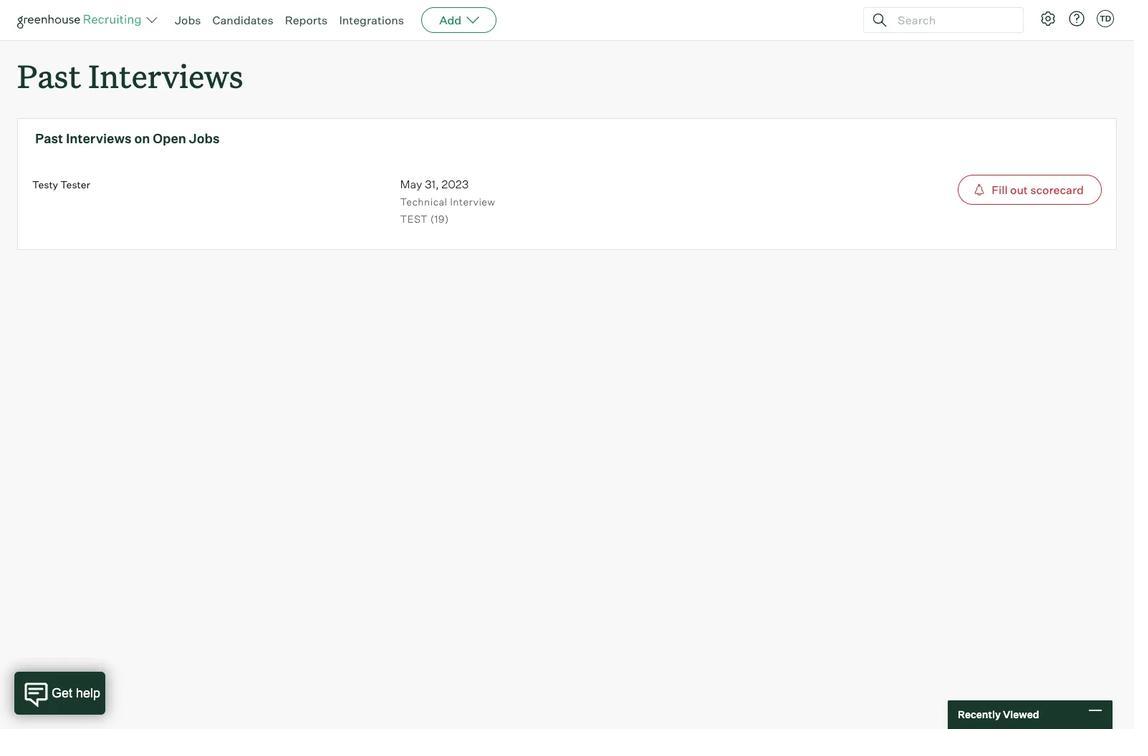 Task type: describe. For each thing, give the bounding box(es) containing it.
candidates link
[[212, 13, 273, 27]]

reports link
[[285, 13, 328, 27]]

viewed
[[1003, 709, 1040, 721]]

31,
[[425, 177, 439, 191]]

td button
[[1097, 10, 1114, 27]]

candidates
[[212, 13, 273, 27]]

tester
[[60, 179, 90, 191]]

0 vertical spatial jobs
[[175, 13, 201, 27]]

open
[[153, 131, 186, 146]]

interviews for past interviews
[[88, 54, 243, 97]]

past for past interviews on open jobs
[[35, 131, 63, 146]]

recently viewed
[[958, 709, 1040, 721]]

(19)
[[431, 213, 449, 225]]

past interviews on open jobs
[[35, 131, 220, 146]]

fill out scorecard
[[992, 183, 1084, 197]]

add button
[[421, 7, 497, 33]]

add
[[439, 13, 462, 27]]

td
[[1100, 14, 1112, 24]]

integrations
[[339, 13, 404, 27]]

testy
[[32, 179, 58, 191]]

past interviews
[[17, 54, 243, 97]]

1 vertical spatial jobs
[[189, 131, 220, 146]]

fill out scorecard link
[[768, 175, 1102, 205]]

technical
[[400, 196, 448, 208]]

integrations link
[[339, 13, 404, 27]]



Task type: locate. For each thing, give the bounding box(es) containing it.
testy tester
[[32, 179, 90, 191]]

interviews down jobs link
[[88, 54, 243, 97]]

jobs
[[175, 13, 201, 27], [189, 131, 220, 146]]

0 vertical spatial interviews
[[88, 54, 243, 97]]

1 vertical spatial interviews
[[66, 131, 132, 146]]

fill
[[992, 183, 1008, 197]]

on
[[134, 131, 150, 146]]

interviews for past interviews on open jobs
[[66, 131, 132, 146]]

out
[[1010, 183, 1028, 197]]

past down the greenhouse recruiting image
[[17, 54, 81, 97]]

past
[[17, 54, 81, 97], [35, 131, 63, 146]]

testy tester link
[[32, 179, 90, 191]]

0 vertical spatial past
[[17, 54, 81, 97]]

jobs link
[[175, 13, 201, 27]]

configure image
[[1040, 10, 1057, 27]]

td button
[[1094, 7, 1117, 30]]

2023
[[442, 177, 469, 191]]

reports
[[285, 13, 328, 27]]

interviews
[[88, 54, 243, 97], [66, 131, 132, 146]]

test
[[400, 213, 428, 225]]

greenhouse recruiting image
[[17, 11, 146, 29]]

past for past interviews
[[17, 54, 81, 97]]

may 31, 2023 technical interview test (19)
[[400, 177, 495, 225]]

interviews left on
[[66, 131, 132, 146]]

Search text field
[[894, 10, 1010, 30]]

1 vertical spatial past
[[35, 131, 63, 146]]

jobs right open
[[189, 131, 220, 146]]

scorecard
[[1031, 183, 1084, 197]]

interview
[[450, 196, 495, 208]]

past up "testy"
[[35, 131, 63, 146]]

jobs left candidates
[[175, 13, 201, 27]]

may
[[400, 177, 422, 191]]

recently
[[958, 709, 1001, 721]]



Task type: vqa. For each thing, say whether or not it's contained in the screenshot.
Past Interviews on Open Jobs Interviews
yes



